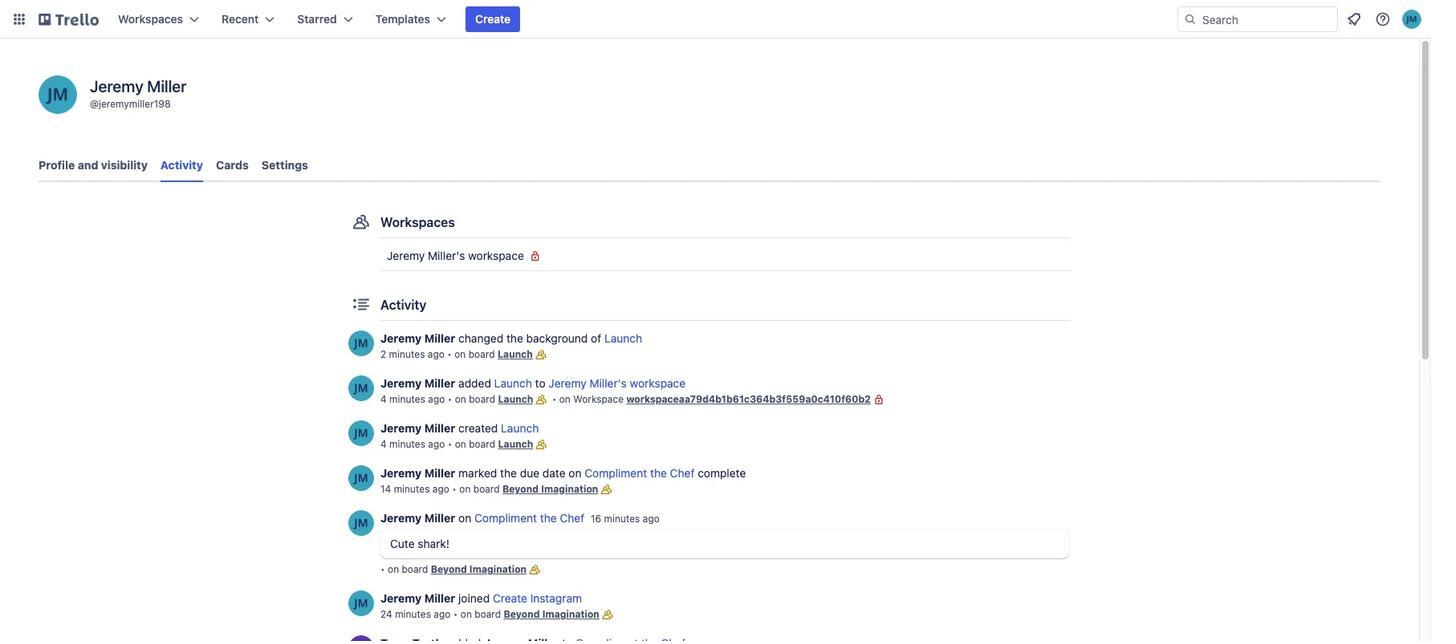 Task type: describe. For each thing, give the bounding box(es) containing it.
workspace
[[574, 394, 624, 406]]

jeremy miller (jeremymiller198) image for jeremy miller joined create instagram
[[349, 591, 374, 617]]

2 minutes ago • on board launch
[[381, 349, 533, 361]]

create inside create "button"
[[475, 12, 511, 26]]

1 horizontal spatial activity
[[381, 298, 427, 312]]

the down date
[[540, 512, 557, 525]]

beyond imagination link for compliment the chef
[[503, 483, 599, 496]]

starred
[[297, 12, 337, 26]]

1 vertical spatial workspaces
[[381, 215, 455, 230]]

create instagram link
[[493, 592, 582, 606]]

profile
[[39, 158, 75, 172]]

sm image
[[527, 248, 544, 264]]

marked
[[459, 467, 497, 480]]

the up 16 minutes ago link
[[651, 467, 667, 480]]

1 4 from the top
[[381, 394, 387, 406]]

date
[[543, 467, 566, 480]]

minutes for changed the background of
[[389, 349, 425, 361]]

miller for jeremy miller on compliment the chef 16 minutes ago
[[425, 512, 456, 525]]

search image
[[1185, 13, 1197, 26]]

• down jeremy miller created launch
[[448, 438, 452, 451]]

jeremymiller198
[[99, 98, 171, 110]]

launch link up 'due'
[[498, 438, 534, 451]]

back to home image
[[39, 6, 99, 32]]

jeremy miller (jeremymiller198) image for jeremy miller created launch
[[349, 421, 374, 447]]

ago for changed the background of
[[428, 349, 445, 361]]

24
[[381, 609, 393, 621]]

the right changed
[[507, 332, 524, 345]]

miller for jeremy miller added launch to jeremy miller's workspace
[[425, 377, 456, 390]]

0 horizontal spatial miller's
[[428, 249, 465, 263]]

• down jeremy miller added launch to jeremy miller's workspace
[[552, 394, 557, 406]]

primary element
[[0, 0, 1432, 39]]

jeremy for jeremy miller added launch to jeremy miller's workspace
[[381, 377, 422, 390]]

launch link down "jeremy miller changed the background of launch"
[[498, 349, 533, 361]]

settings
[[262, 158, 308, 172]]

launch down jeremy miller added launch to jeremy miller's workspace
[[498, 394, 534, 406]]

all members of the workspace can see and edit this board. image for launch
[[533, 347, 549, 363]]

added
[[459, 377, 491, 390]]

2 4 from the top
[[381, 438, 387, 451]]

• right 14 minutes ago link
[[452, 483, 457, 496]]

cards
[[216, 158, 249, 172]]

complete
[[698, 467, 746, 480]]

and
[[78, 158, 98, 172]]

0 vertical spatial jeremy miller's workspace link
[[381, 243, 1071, 269]]

miller for jeremy miller marked the due date on compliment the chef complete
[[425, 467, 456, 480]]

on right date
[[569, 467, 582, 480]]

instagram
[[531, 592, 582, 606]]

24 minutes ago link
[[381, 609, 451, 621]]

joined
[[459, 592, 490, 606]]

templates
[[376, 12, 430, 26]]

miller for jeremy miller created launch
[[425, 422, 456, 435]]

ago for joined
[[434, 609, 451, 621]]

• up 24
[[381, 564, 385, 576]]

switch to… image
[[11, 11, 27, 27]]

minutes for marked the due date on
[[394, 483, 430, 496]]

shark!
[[418, 537, 450, 551]]

starred button
[[288, 6, 363, 32]]

0 vertical spatial compliment
[[585, 467, 648, 480]]

launch link right the of at the left
[[605, 332, 643, 345]]

board down added
[[469, 394, 496, 406]]

1 vertical spatial beyond imagination link
[[431, 564, 527, 576]]

jeremy for jeremy miller changed the background of launch
[[381, 332, 422, 345]]

• up jeremy miller created launch
[[448, 394, 452, 406]]

open information menu image
[[1376, 11, 1392, 27]]

miller for jeremy miller changed the background of launch
[[425, 332, 456, 345]]

cute shark!
[[390, 537, 450, 551]]

0 vertical spatial activity
[[161, 158, 203, 172]]

• on workspace workspaceaa79d4b1b61c364b3f559a0c410f60b2
[[550, 394, 871, 406]]

miller for jeremy miller joined create instagram
[[425, 592, 456, 606]]

minutes up jeremy miller created launch
[[390, 394, 426, 406]]

24 minutes ago • on board beyond imagination
[[381, 609, 600, 621]]

all members of the workspace can see and edit this board. image for jeremy miller joined create instagram
[[600, 607, 616, 623]]

due
[[520, 467, 540, 480]]

workspaceaa79d4b1b61c364b3f559a0c410f60b2 link
[[627, 394, 871, 406]]

launch right created
[[501, 422, 539, 435]]

templates button
[[366, 6, 456, 32]]

@
[[90, 98, 99, 110]]

jeremy miller on compliment the chef 16 minutes ago
[[381, 512, 660, 525]]



Task type: locate. For each thing, give the bounding box(es) containing it.
all members of the workspace can see and edit this board. image
[[533, 347, 549, 363], [599, 482, 615, 498], [527, 562, 543, 578]]

board for changed the background of
[[469, 349, 495, 361]]

0 vertical spatial beyond
[[503, 483, 539, 496]]

• down "jeremy miller changed the background of launch"
[[448, 349, 452, 361]]

workspaces
[[118, 12, 183, 26], [381, 215, 455, 230]]

imagination for create instagram
[[543, 609, 600, 621]]

2 vertical spatial all members of the workspace can see and edit this board. image
[[600, 607, 616, 623]]

beyond down shark!
[[431, 564, 467, 576]]

all members of the workspace can see and edit this board. image for compliment the chef
[[599, 482, 615, 498]]

4 minutes ago • on board launch down added
[[381, 394, 534, 406]]

launch down "jeremy miller changed the background of launch"
[[498, 349, 533, 361]]

beyond imagination link up jeremy miller joined create instagram
[[431, 564, 527, 576]]

ago right '2'
[[428, 349, 445, 361]]

created
[[459, 422, 498, 435]]

chef left 16
[[560, 512, 585, 525]]

0 vertical spatial imagination
[[541, 483, 599, 496]]

14 minutes ago link
[[381, 483, 450, 496]]

compliment the chef link
[[585, 467, 695, 480], [475, 512, 585, 525]]

1 vertical spatial all members of the workspace can see and edit this board. image
[[534, 437, 550, 453]]

workspaces up jeremy miller @ jeremymiller198
[[118, 12, 183, 26]]

miller
[[147, 77, 187, 96], [425, 332, 456, 345], [425, 377, 456, 390], [425, 422, 456, 435], [425, 467, 456, 480], [425, 512, 456, 525], [425, 592, 456, 606]]

beyond imagination link for create instagram
[[504, 609, 600, 621]]

1 vertical spatial beyond
[[431, 564, 467, 576]]

1 vertical spatial workspace
[[630, 377, 686, 390]]

on down joined
[[461, 609, 472, 621]]

all members of the workspace can see and edit this board. image for to
[[534, 392, 550, 408]]

workspace left sm image at the left of the page
[[468, 249, 524, 263]]

minutes right 14
[[394, 483, 430, 496]]

cute
[[390, 537, 415, 551]]

launch
[[605, 332, 643, 345], [498, 349, 533, 361], [494, 377, 532, 390], [498, 394, 534, 406], [501, 422, 539, 435], [498, 438, 534, 451]]

jeremy miller created launch
[[381, 422, 539, 435]]

beyond imagination link down date
[[503, 483, 599, 496]]

jeremy miller @ jeremymiller198
[[90, 77, 187, 110]]

jeremy miller (jeremymiller198) image
[[1403, 10, 1422, 29], [349, 331, 374, 357], [349, 376, 374, 402], [349, 466, 374, 492], [349, 511, 374, 536]]

ago
[[428, 349, 445, 361], [428, 394, 445, 406], [428, 438, 445, 451], [433, 483, 450, 496], [643, 513, 660, 525], [434, 609, 451, 621]]

miller up the 2 minutes ago • on board launch
[[425, 332, 456, 345]]

1 vertical spatial create
[[493, 592, 528, 606]]

1 vertical spatial jeremy miller's workspace link
[[549, 377, 686, 390]]

jeremy for jeremy miller @ jeremymiller198
[[90, 77, 143, 96]]

board
[[469, 349, 495, 361], [469, 394, 496, 406], [469, 438, 496, 451], [474, 483, 500, 496], [402, 564, 428, 576], [475, 609, 501, 621]]

jeremy for jeremy miller marked the due date on compliment the chef complete
[[381, 467, 422, 480]]

minutes for created
[[390, 438, 426, 451]]

activity link
[[161, 151, 203, 182]]

beyond imagination link down instagram at left
[[504, 609, 600, 621]]

2 4 minutes ago • on board launch from the top
[[381, 438, 534, 451]]

on left workspace at the left bottom of the page
[[560, 394, 571, 406]]

compliment
[[585, 467, 648, 480], [475, 512, 537, 525]]

all members of the workspace can see and edit this board. image
[[534, 392, 550, 408], [534, 437, 550, 453], [600, 607, 616, 623]]

14 minutes ago • on board beyond imagination
[[381, 483, 599, 496]]

1 horizontal spatial compliment
[[585, 467, 648, 480]]

compliment the chef link for on
[[475, 512, 585, 525]]

board down marked
[[474, 483, 500, 496]]

board down jeremy miller joined create instagram
[[475, 609, 501, 621]]

minutes right '2'
[[389, 349, 425, 361]]

0 vertical spatial chef
[[670, 467, 695, 480]]

to
[[535, 377, 546, 390]]

all members of the workspace can see and edit this board. image down 'background'
[[533, 347, 549, 363]]

0 vertical spatial all members of the workspace can see and edit this board. image
[[533, 347, 549, 363]]

1 horizontal spatial workspace
[[630, 377, 686, 390]]

4 minutes ago • on board launch
[[381, 394, 534, 406], [381, 438, 534, 451]]

on down changed
[[455, 349, 466, 361]]

launch link left to
[[494, 377, 532, 390]]

1 4 minutes ago • on board launch from the top
[[381, 394, 534, 406]]

create
[[475, 12, 511, 26], [493, 592, 528, 606]]

all members of the workspace can see and edit this board. image for jeremy miller created launch
[[534, 437, 550, 453]]

jeremy miller (jeremymiller198) image
[[39, 75, 77, 114], [349, 421, 374, 447], [349, 591, 374, 617]]

workspaceaa79d4b1b61c364b3f559a0c410f60b2
[[627, 394, 871, 406]]

ago up shark!
[[433, 483, 450, 496]]

1 horizontal spatial chef
[[670, 467, 695, 480]]

2 vertical spatial imagination
[[543, 609, 600, 621]]

minutes right 16
[[604, 513, 640, 525]]

1 vertical spatial all members of the workspace can see and edit this board. image
[[599, 482, 615, 498]]

board down created
[[469, 438, 496, 451]]

on
[[455, 349, 466, 361], [455, 394, 466, 406], [560, 394, 571, 406], [455, 438, 466, 451], [569, 467, 582, 480], [460, 483, 471, 496], [459, 512, 472, 525], [388, 564, 399, 576], [461, 609, 472, 621]]

board for created
[[469, 438, 496, 451]]

imagination for compliment the chef
[[541, 483, 599, 496]]

launch link
[[605, 332, 643, 345], [498, 349, 533, 361], [494, 377, 532, 390], [498, 394, 534, 406], [501, 422, 539, 435], [498, 438, 534, 451]]

2 vertical spatial all members of the workspace can see and edit this board. image
[[527, 562, 543, 578]]

jeremy for jeremy miller created launch
[[381, 422, 422, 435]]

jeremy miller changed the background of launch
[[381, 332, 643, 345]]

0 horizontal spatial chef
[[560, 512, 585, 525]]

0 vertical spatial create
[[475, 12, 511, 26]]

jeremy
[[90, 77, 143, 96], [387, 249, 425, 263], [381, 332, 422, 345], [381, 377, 422, 390], [549, 377, 587, 390], [381, 422, 422, 435], [381, 467, 422, 480], [381, 512, 422, 525], [381, 592, 422, 606]]

1 vertical spatial compliment
[[475, 512, 537, 525]]

0 vertical spatial all members of the workspace can see and edit this board. image
[[534, 392, 550, 408]]

1 vertical spatial chef
[[560, 512, 585, 525]]

beyond for marked the due date on
[[503, 483, 539, 496]]

ago right 16
[[643, 513, 660, 525]]

jeremy miller (jeremymiller198) image for added
[[349, 376, 374, 402]]

ago up jeremy miller created launch
[[428, 394, 445, 406]]

workspaces button
[[108, 6, 209, 32]]

miller up jeremymiller198 on the top of the page
[[147, 77, 187, 96]]

1 vertical spatial compliment the chef link
[[475, 512, 585, 525]]

activity up '2'
[[381, 298, 427, 312]]

1 horizontal spatial miller's
[[590, 377, 627, 390]]

workspace up '• on workspace workspaceaa79d4b1b61c364b3f559a0c410f60b2'
[[630, 377, 686, 390]]

background
[[527, 332, 588, 345]]

imagination up jeremy miller joined create instagram
[[470, 564, 527, 576]]

beyond down "create instagram" link
[[504, 609, 540, 621]]

0 horizontal spatial activity
[[161, 158, 203, 172]]

the left 'due'
[[500, 467, 517, 480]]

14
[[381, 483, 391, 496]]

profile and visibility link
[[39, 151, 148, 180]]

• on board beyond imagination
[[381, 564, 527, 576]]

launch right the of at the left
[[605, 332, 643, 345]]

minutes
[[389, 349, 425, 361], [390, 394, 426, 406], [390, 438, 426, 451], [394, 483, 430, 496], [604, 513, 640, 525], [395, 609, 431, 621]]

jeremy miller added launch to jeremy miller's workspace
[[381, 377, 686, 390]]

profile and visibility
[[39, 158, 148, 172]]

on down added
[[455, 394, 466, 406]]

on down marked
[[460, 483, 471, 496]]

workspaces up the jeremy miller's workspace
[[381, 215, 455, 230]]

• down jeremy miller joined create instagram
[[454, 609, 458, 621]]

of
[[591, 332, 602, 345]]

recent
[[222, 12, 259, 26]]

4 minutes ago • on board launch down jeremy miller created launch
[[381, 438, 534, 451]]

compliment up 16 minutes ago link
[[585, 467, 648, 480]]

miller left created
[[425, 422, 456, 435]]

on down cute
[[388, 564, 399, 576]]

16 minutes ago link
[[591, 513, 660, 525]]

ago down jeremy miller created launch
[[428, 438, 445, 451]]

compliment down 14 minutes ago • on board beyond imagination
[[475, 512, 537, 525]]

recent button
[[212, 6, 285, 32]]

0 vertical spatial workspaces
[[118, 12, 183, 26]]

beyond down 'due'
[[503, 483, 539, 496]]

Search field
[[1197, 7, 1338, 31]]

board down changed
[[469, 349, 495, 361]]

1 vertical spatial jeremy miller (jeremymiller198) image
[[349, 421, 374, 447]]

this workspace is private. it's not indexed or visible to those outside the workspace. image
[[871, 392, 887, 408]]

imagination down instagram at left
[[543, 609, 600, 621]]

all members of the workspace can see and edit this board. image up "create instagram" link
[[527, 562, 543, 578]]

activity
[[161, 158, 203, 172], [381, 298, 427, 312]]

1 vertical spatial imagination
[[470, 564, 527, 576]]

2 vertical spatial jeremy miller (jeremymiller198) image
[[349, 591, 374, 617]]

0 horizontal spatial compliment
[[475, 512, 537, 525]]

compliment the chef link for marked the due date on
[[585, 467, 695, 480]]

miller's
[[428, 249, 465, 263], [590, 377, 627, 390]]

ago down jeremy miller joined create instagram
[[434, 609, 451, 621]]

miller up 14 minutes ago link
[[425, 467, 456, 480]]

minutes up 14 minutes ago link
[[390, 438, 426, 451]]

chef left complete
[[670, 467, 695, 480]]

ago for marked the due date on
[[433, 483, 450, 496]]

changed
[[459, 332, 504, 345]]

1 vertical spatial 4 minutes ago • on board launch
[[381, 438, 534, 451]]

0 vertical spatial miller's
[[428, 249, 465, 263]]

jeremy miller (jeremymiller198) image for marked the due date on
[[349, 466, 374, 492]]

0 vertical spatial beyond imagination link
[[503, 483, 599, 496]]

compliment the chef link down 'due'
[[475, 512, 585, 525]]

0 notifications image
[[1345, 10, 1364, 29]]

launch up 'due'
[[498, 438, 534, 451]]

on down 14 minutes ago • on board beyond imagination
[[459, 512, 472, 525]]

miller for jeremy miller @ jeremymiller198
[[147, 77, 187, 96]]

chef
[[670, 467, 695, 480], [560, 512, 585, 525]]

1 vertical spatial 4
[[381, 438, 387, 451]]

miller down the 2 minutes ago • on board launch
[[425, 377, 456, 390]]

2 vertical spatial beyond imagination link
[[504, 609, 600, 621]]

2 vertical spatial beyond
[[504, 609, 540, 621]]

4
[[381, 394, 387, 406], [381, 438, 387, 451]]

activity left cards
[[161, 158, 203, 172]]

beyond
[[503, 483, 539, 496], [431, 564, 467, 576], [504, 609, 540, 621]]

•
[[448, 349, 452, 361], [448, 394, 452, 406], [552, 394, 557, 406], [448, 438, 452, 451], [452, 483, 457, 496], [381, 564, 385, 576], [454, 609, 458, 621]]

jeremy miller's workspace
[[387, 249, 524, 263]]

0 vertical spatial compliment the chef link
[[585, 467, 695, 480]]

jeremy miller joined create instagram
[[381, 592, 582, 606]]

2
[[381, 349, 386, 361]]

beyond imagination link
[[503, 483, 599, 496], [431, 564, 527, 576], [504, 609, 600, 621]]

on down jeremy miller created launch
[[455, 438, 466, 451]]

0 vertical spatial workspace
[[468, 249, 524, 263]]

jeremy inside jeremy miller @ jeremymiller198
[[90, 77, 143, 96]]

all members of the workspace can see and edit this board. image up 16
[[599, 482, 615, 498]]

jeremy for jeremy miller on compliment the chef 16 minutes ago
[[381, 512, 422, 525]]

1 vertical spatial activity
[[381, 298, 427, 312]]

0 vertical spatial 4 minutes ago • on board launch
[[381, 394, 534, 406]]

board down cute shark!
[[402, 564, 428, 576]]

workspace
[[468, 249, 524, 263], [630, 377, 686, 390]]

cards link
[[216, 151, 249, 180]]

create button
[[466, 6, 521, 32]]

0 vertical spatial jeremy miller (jeremymiller198) image
[[39, 75, 77, 114]]

jeremy for jeremy miller's workspace
[[387, 249, 425, 263]]

jeremy miller's workspace link
[[381, 243, 1071, 269], [549, 377, 686, 390]]

board for marked the due date on
[[474, 483, 500, 496]]

4 down '2'
[[381, 394, 387, 406]]

miller inside jeremy miller @ jeremymiller198
[[147, 77, 187, 96]]

ago inside jeremy miller on compliment the chef 16 minutes ago
[[643, 513, 660, 525]]

minutes inside jeremy miller on compliment the chef 16 minutes ago
[[604, 513, 640, 525]]

imagination down jeremy miller marked the due date on compliment the chef complete
[[541, 483, 599, 496]]

miller up shark!
[[425, 512, 456, 525]]

board for joined
[[475, 609, 501, 621]]

1 vertical spatial miller's
[[590, 377, 627, 390]]

1 horizontal spatial workspaces
[[381, 215, 455, 230]]

ago for created
[[428, 438, 445, 451]]

jeremy miller marked the due date on compliment the chef complete
[[381, 467, 746, 480]]

settings link
[[262, 151, 308, 180]]

visibility
[[101, 158, 148, 172]]

4 up 14
[[381, 438, 387, 451]]

the
[[507, 332, 524, 345], [500, 467, 517, 480], [651, 467, 667, 480], [540, 512, 557, 525]]

compliment the chef link up 16 minutes ago link
[[585, 467, 695, 480]]

0 vertical spatial 4
[[381, 394, 387, 406]]

miller up 24 minutes ago link
[[425, 592, 456, 606]]

jeremy miller (jeremymiller198) image for changed the background of
[[349, 331, 374, 357]]

launch link down jeremy miller added launch to jeremy miller's workspace
[[498, 394, 534, 406]]

0 horizontal spatial workspace
[[468, 249, 524, 263]]

launch left to
[[494, 377, 532, 390]]

launch link right created
[[501, 422, 539, 435]]

minutes for joined
[[395, 609, 431, 621]]

jeremy miller (jeremymiller198) image for on
[[349, 511, 374, 536]]

16
[[591, 513, 602, 525]]

minutes right 24
[[395, 609, 431, 621]]

beyond for joined
[[504, 609, 540, 621]]

0 horizontal spatial workspaces
[[118, 12, 183, 26]]

imagination
[[541, 483, 599, 496], [470, 564, 527, 576], [543, 609, 600, 621]]

jeremy for jeremy miller joined create instagram
[[381, 592, 422, 606]]

workspaces inside workspaces dropdown button
[[118, 12, 183, 26]]



Task type: vqa. For each thing, say whether or not it's contained in the screenshot.
Compliment the Chef Beyond Imagination link
yes



